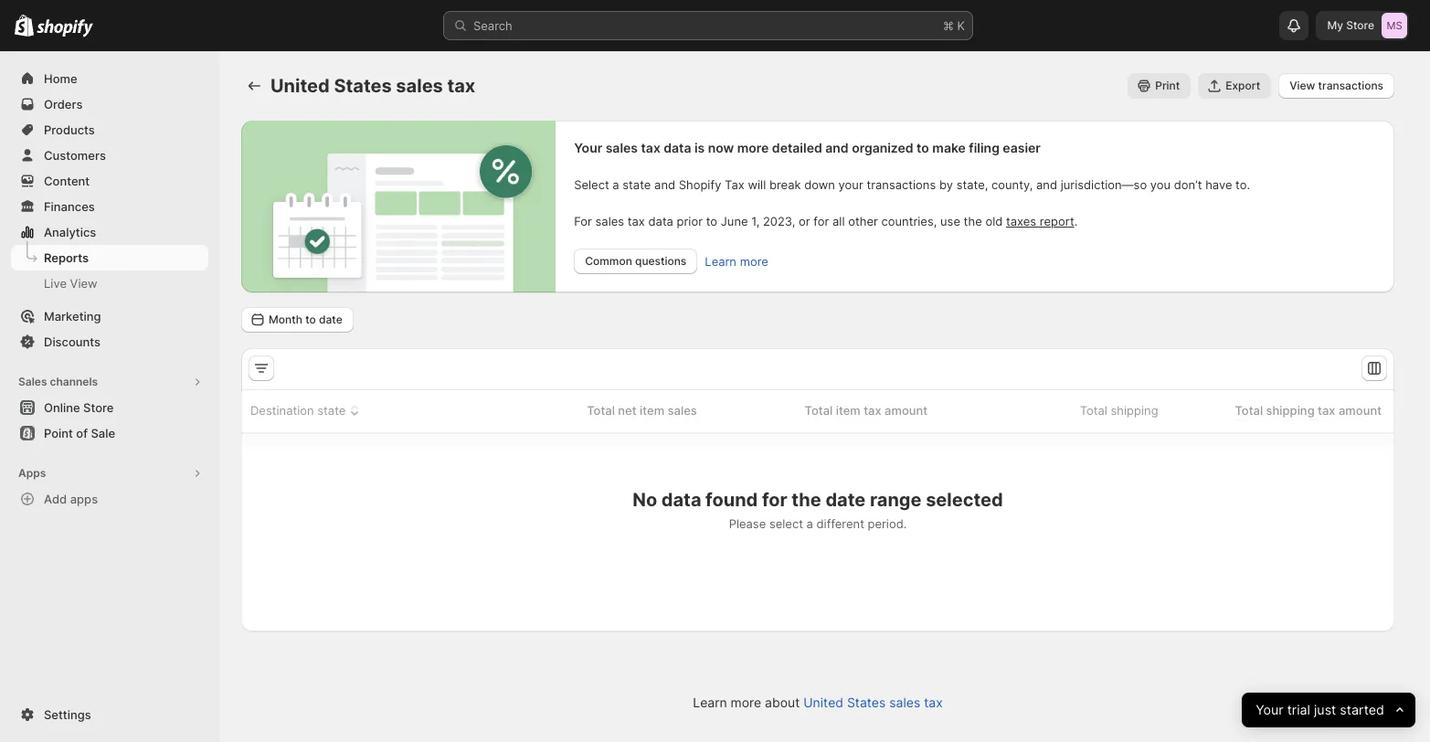 Task type: describe. For each thing, give the bounding box(es) containing it.
total item tax amount
[[805, 403, 928, 418]]

apps
[[18, 466, 46, 480]]

⌘ k
[[944, 18, 966, 33]]

state,
[[957, 177, 989, 192]]

total shipping tax amount button
[[1215, 393, 1385, 430]]

no
[[633, 489, 658, 511]]

amount for total shipping tax amount
[[1339, 403, 1383, 418]]

started
[[1341, 702, 1385, 718]]

tax for total item tax amount
[[864, 403, 882, 418]]

export button
[[1199, 73, 1272, 99]]

different
[[817, 517, 865, 531]]

print button
[[1129, 73, 1192, 99]]

online store
[[44, 400, 114, 415]]

0 vertical spatial to
[[917, 140, 930, 155]]

point
[[44, 426, 73, 441]]

view inside live view link
[[70, 276, 97, 291]]

learn for learn more about united states sales tax
[[693, 695, 727, 710]]

live view link
[[11, 271, 208, 296]]

products link
[[11, 117, 208, 143]]

your
[[839, 177, 864, 192]]

channels
[[50, 375, 98, 389]]

total for total shipping tax amount
[[1236, 403, 1264, 418]]

1 horizontal spatial and
[[826, 140, 849, 155]]

prior
[[677, 214, 703, 229]]

print
[[1156, 79, 1181, 92]]

united states sales tax link
[[804, 695, 943, 710]]

add apps
[[44, 492, 98, 507]]

export
[[1226, 79, 1261, 92]]

old
[[986, 214, 1003, 229]]

view transactions
[[1290, 79, 1384, 92]]

point of sale button
[[0, 421, 219, 446]]

store for my store
[[1347, 18, 1375, 32]]

sales channels
[[18, 375, 98, 389]]

make
[[933, 140, 966, 155]]

common questions button
[[574, 249, 698, 274]]

other
[[849, 214, 879, 229]]

reports link
[[11, 245, 208, 271]]

amount for total item tax amount
[[885, 403, 928, 418]]

month
[[269, 313, 303, 326]]

live
[[44, 276, 67, 291]]

learn for learn more
[[705, 254, 737, 269]]

learn more about united states sales tax
[[693, 695, 943, 710]]

customers
[[44, 148, 106, 163]]

period.
[[868, 517, 907, 531]]

no data found for the date range selected please select a different period.
[[633, 489, 1004, 531]]

trial
[[1288, 702, 1311, 718]]

please
[[729, 517, 766, 531]]

reports
[[44, 251, 89, 265]]

for sales tax data prior to june 1, 2023, or for all other countries, use the old taxes report .
[[574, 214, 1078, 229]]

⌘
[[944, 18, 954, 33]]

tax for your sales tax data is now more detailed and organized to make filing easier
[[641, 140, 661, 155]]

report
[[1040, 214, 1075, 229]]

online store link
[[11, 395, 208, 421]]

2 horizontal spatial and
[[1037, 177, 1058, 192]]

shopify
[[679, 177, 722, 192]]

countries,
[[882, 214, 938, 229]]

2023,
[[763, 214, 796, 229]]

sales channels button
[[11, 369, 208, 395]]

the inside no data found for the date range selected please select a different period.
[[792, 489, 822, 511]]

analytics
[[44, 225, 96, 240]]

sales
[[18, 375, 47, 389]]

all
[[833, 214, 845, 229]]

now
[[708, 140, 735, 155]]

point of sale
[[44, 426, 115, 441]]

destination state
[[251, 403, 346, 418]]

a inside no data found for the date range selected please select a different period.
[[807, 517, 814, 531]]

1 vertical spatial transactions
[[867, 177, 937, 192]]

tax for total shipping tax amount
[[1319, 403, 1336, 418]]

down
[[805, 177, 836, 192]]

you
[[1151, 177, 1171, 192]]

settings link
[[11, 702, 208, 728]]

0 vertical spatial state
[[623, 177, 651, 192]]

organized
[[852, 140, 914, 155]]

sale
[[91, 426, 115, 441]]

learn more link
[[694, 242, 780, 281]]

store for online store
[[83, 400, 114, 415]]

data inside no data found for the date range selected please select a different period.
[[662, 489, 702, 511]]

taxes
[[1007, 214, 1037, 229]]

for
[[574, 214, 592, 229]]

shipping for total shipping
[[1111, 403, 1159, 418]]

total shipping tax amount
[[1236, 403, 1383, 418]]

selected
[[926, 489, 1004, 511]]

apps button
[[11, 461, 208, 486]]

sales inside 'button'
[[668, 403, 697, 418]]

destination state button
[[248, 393, 367, 428]]

0 vertical spatial transactions
[[1319, 79, 1384, 92]]

home link
[[11, 66, 208, 91]]

discounts
[[44, 335, 101, 349]]

total net item sales button
[[566, 393, 700, 430]]

or
[[799, 214, 811, 229]]

total for total shipping
[[1080, 403, 1108, 418]]

total shipping
[[1080, 403, 1159, 418]]

more for learn more about united states sales tax
[[731, 695, 762, 710]]

common
[[585, 254, 633, 268]]

view transactions link
[[1279, 73, 1395, 99]]

0 vertical spatial more
[[738, 140, 769, 155]]

total for total item tax amount
[[805, 403, 833, 418]]

add
[[44, 492, 67, 507]]

0 vertical spatial for
[[814, 214, 830, 229]]

questions
[[635, 254, 687, 268]]

my store image
[[1383, 13, 1408, 38]]

have
[[1206, 177, 1233, 192]]

.
[[1075, 214, 1078, 229]]

analytics link
[[11, 219, 208, 245]]

0 vertical spatial a
[[613, 177, 620, 192]]



Task type: vqa. For each thing, say whether or not it's contained in the screenshot.
THE A in No data found for the date range selected Please select a different period.
yes



Task type: locate. For each thing, give the bounding box(es) containing it.
tax inside button
[[864, 403, 882, 418]]

view inside "view transactions" link
[[1290, 79, 1316, 92]]

0 horizontal spatial store
[[83, 400, 114, 415]]

1 item from the left
[[640, 403, 665, 418]]

destination
[[251, 403, 314, 418]]

item
[[640, 403, 665, 418], [836, 403, 861, 418]]

point of sale link
[[11, 421, 208, 446]]

2 horizontal spatial to
[[917, 140, 930, 155]]

finances link
[[11, 194, 208, 219]]

total item tax amount button
[[784, 393, 931, 430]]

2 vertical spatial more
[[731, 695, 762, 710]]

1 vertical spatial your
[[1256, 702, 1284, 718]]

1 horizontal spatial for
[[814, 214, 830, 229]]

of
[[76, 426, 88, 441]]

tax
[[448, 75, 476, 97], [641, 140, 661, 155], [628, 214, 645, 229], [864, 403, 882, 418], [1319, 403, 1336, 418], [925, 695, 943, 710]]

2 total from the left
[[805, 403, 833, 418]]

your left trial
[[1256, 702, 1284, 718]]

data right no on the bottom left of page
[[662, 489, 702, 511]]

item inside 'button'
[[640, 403, 665, 418]]

1 horizontal spatial view
[[1290, 79, 1316, 92]]

1 vertical spatial data
[[649, 214, 674, 229]]

to inside month to date dropdown button
[[306, 313, 316, 326]]

for
[[814, 214, 830, 229], [763, 489, 788, 511]]

shipping inside button
[[1111, 403, 1159, 418]]

more left about
[[731, 695, 762, 710]]

to right prior
[[707, 214, 718, 229]]

select a state and shopify tax will break down your transactions by state, county, and jurisdiction—so you don't have to.
[[574, 177, 1251, 192]]

store
[[1347, 18, 1375, 32], [83, 400, 114, 415]]

0 horizontal spatial your
[[574, 140, 603, 155]]

0 horizontal spatial and
[[655, 177, 676, 192]]

item inside button
[[836, 403, 861, 418]]

add apps button
[[11, 486, 208, 512]]

1 horizontal spatial states
[[848, 695, 886, 710]]

store up sale
[[83, 400, 114, 415]]

month to date button
[[241, 307, 354, 333]]

1 vertical spatial for
[[763, 489, 788, 511]]

0 vertical spatial view
[[1290, 79, 1316, 92]]

0 horizontal spatial date
[[319, 313, 343, 326]]

marketing link
[[11, 304, 208, 329]]

0 horizontal spatial shipping
[[1111, 403, 1159, 418]]

products
[[44, 123, 95, 137]]

month to date
[[269, 313, 343, 326]]

1 vertical spatial store
[[83, 400, 114, 415]]

range
[[870, 489, 922, 511]]

tax inside button
[[1319, 403, 1336, 418]]

0 vertical spatial states
[[334, 75, 392, 97]]

1 horizontal spatial shipping
[[1267, 403, 1315, 418]]

2 shipping from the left
[[1267, 403, 1315, 418]]

and up your
[[826, 140, 849, 155]]

1 horizontal spatial your
[[1256, 702, 1284, 718]]

1 horizontal spatial state
[[623, 177, 651, 192]]

detailed
[[773, 140, 823, 155]]

0 vertical spatial united
[[271, 75, 330, 97]]

shopify image
[[15, 14, 34, 37], [37, 19, 93, 37]]

1 horizontal spatial the
[[964, 214, 983, 229]]

1 horizontal spatial amount
[[1339, 403, 1383, 418]]

1 horizontal spatial store
[[1347, 18, 1375, 32]]

common questions
[[585, 254, 687, 268]]

1 vertical spatial learn
[[693, 695, 727, 710]]

shipping
[[1111, 403, 1159, 418], [1267, 403, 1315, 418]]

learn down june
[[705, 254, 737, 269]]

state inside destination state button
[[318, 403, 346, 418]]

your inside dropdown button
[[1256, 702, 1284, 718]]

states
[[334, 75, 392, 97], [848, 695, 886, 710]]

just
[[1315, 702, 1337, 718]]

0 vertical spatial your
[[574, 140, 603, 155]]

data left is
[[664, 140, 692, 155]]

1 vertical spatial a
[[807, 517, 814, 531]]

view
[[1290, 79, 1316, 92], [70, 276, 97, 291]]

2 item from the left
[[836, 403, 861, 418]]

the up select
[[792, 489, 822, 511]]

1 horizontal spatial transactions
[[1319, 79, 1384, 92]]

learn more
[[705, 254, 769, 269]]

search
[[474, 18, 513, 33]]

transactions down my store
[[1319, 79, 1384, 92]]

online store button
[[0, 395, 219, 421]]

1 vertical spatial state
[[318, 403, 346, 418]]

0 horizontal spatial state
[[318, 403, 346, 418]]

online
[[44, 400, 80, 415]]

date right month
[[319, 313, 343, 326]]

data for is
[[664, 140, 692, 155]]

and left shopify
[[655, 177, 676, 192]]

amount inside button
[[1339, 403, 1383, 418]]

0 horizontal spatial to
[[306, 313, 316, 326]]

2 amount from the left
[[1339, 403, 1383, 418]]

1 vertical spatial the
[[792, 489, 822, 511]]

total net item sales
[[587, 403, 697, 418]]

1,
[[752, 214, 760, 229]]

orders
[[44, 97, 83, 112]]

0 horizontal spatial for
[[763, 489, 788, 511]]

net
[[618, 403, 637, 418]]

1 horizontal spatial shopify image
[[37, 19, 93, 37]]

1 amount from the left
[[885, 403, 928, 418]]

tax for for sales tax data prior to june 1, 2023, or for all other countries, use the old taxes report .
[[628, 214, 645, 229]]

4 total from the left
[[1236, 403, 1264, 418]]

1 vertical spatial states
[[848, 695, 886, 710]]

1 vertical spatial to
[[707, 214, 718, 229]]

0 vertical spatial store
[[1347, 18, 1375, 32]]

date inside no data found for the date range selected please select a different period.
[[826, 489, 866, 511]]

to right month
[[306, 313, 316, 326]]

more inside 'link'
[[740, 254, 769, 269]]

more right the now
[[738, 140, 769, 155]]

finances
[[44, 199, 95, 214]]

and right county,
[[1037, 177, 1058, 192]]

transactions up countries,
[[867, 177, 937, 192]]

found
[[706, 489, 758, 511]]

discounts link
[[11, 329, 208, 355]]

0 vertical spatial the
[[964, 214, 983, 229]]

the left old
[[964, 214, 983, 229]]

data
[[664, 140, 692, 155], [649, 214, 674, 229], [662, 489, 702, 511]]

state
[[623, 177, 651, 192], [318, 403, 346, 418]]

0 horizontal spatial transactions
[[867, 177, 937, 192]]

your trial just started
[[1256, 702, 1385, 718]]

state right destination on the bottom
[[318, 403, 346, 418]]

learn left about
[[693, 695, 727, 710]]

store right my
[[1347, 18, 1375, 32]]

more down 1,
[[740, 254, 769, 269]]

store inside button
[[83, 400, 114, 415]]

total inside 'button'
[[587, 403, 615, 418]]

home
[[44, 71, 77, 86]]

total
[[587, 403, 615, 418], [805, 403, 833, 418], [1080, 403, 1108, 418], [1236, 403, 1264, 418]]

marketing
[[44, 309, 101, 324]]

0 horizontal spatial the
[[792, 489, 822, 511]]

0 vertical spatial data
[[664, 140, 692, 155]]

3 total from the left
[[1080, 403, 1108, 418]]

june
[[721, 214, 748, 229]]

jurisdiction—so
[[1061, 177, 1148, 192]]

1 vertical spatial more
[[740, 254, 769, 269]]

0 horizontal spatial amount
[[885, 403, 928, 418]]

sales
[[396, 75, 443, 97], [606, 140, 638, 155], [596, 214, 625, 229], [668, 403, 697, 418], [890, 695, 921, 710]]

content link
[[11, 168, 208, 194]]

content
[[44, 174, 90, 188]]

k
[[958, 18, 966, 33]]

date inside month to date dropdown button
[[319, 313, 343, 326]]

tax
[[725, 177, 745, 192]]

your for your sales tax data is now more detailed and organized to make filing easier
[[574, 140, 603, 155]]

0 vertical spatial learn
[[705, 254, 737, 269]]

date up different
[[826, 489, 866, 511]]

2 vertical spatial data
[[662, 489, 702, 511]]

0 horizontal spatial view
[[70, 276, 97, 291]]

for inside no data found for the date range selected please select a different period.
[[763, 489, 788, 511]]

for right or
[[814, 214, 830, 229]]

shipping inside button
[[1267, 403, 1315, 418]]

0 horizontal spatial states
[[334, 75, 392, 97]]

0 horizontal spatial united
[[271, 75, 330, 97]]

total for total net item sales
[[587, 403, 615, 418]]

0 horizontal spatial shopify image
[[15, 14, 34, 37]]

shipping for total shipping tax amount
[[1267, 403, 1315, 418]]

my
[[1328, 18, 1344, 32]]

total shipping button
[[1059, 393, 1162, 428]]

will
[[748, 177, 766, 192]]

apps
[[70, 492, 98, 507]]

view right live
[[70, 276, 97, 291]]

1 vertical spatial united
[[804, 695, 844, 710]]

your for your trial just started
[[1256, 702, 1284, 718]]

to left make
[[917, 140, 930, 155]]

easier
[[1003, 140, 1041, 155]]

1 horizontal spatial date
[[826, 489, 866, 511]]

1 vertical spatial date
[[826, 489, 866, 511]]

learn inside 'link'
[[705, 254, 737, 269]]

amount inside button
[[885, 403, 928, 418]]

united states sales tax
[[271, 75, 476, 97]]

1 vertical spatial view
[[70, 276, 97, 291]]

county,
[[992, 177, 1034, 192]]

your up select
[[574, 140, 603, 155]]

1 horizontal spatial a
[[807, 517, 814, 531]]

select
[[574, 177, 610, 192]]

0 horizontal spatial a
[[613, 177, 620, 192]]

and
[[826, 140, 849, 155], [655, 177, 676, 192], [1037, 177, 1058, 192]]

0 horizontal spatial item
[[640, 403, 665, 418]]

more for learn more
[[740, 254, 769, 269]]

customers link
[[11, 143, 208, 168]]

use
[[941, 214, 961, 229]]

a
[[613, 177, 620, 192], [807, 517, 814, 531]]

view right export
[[1290, 79, 1316, 92]]

2 vertical spatial to
[[306, 313, 316, 326]]

total inside button
[[1236, 403, 1264, 418]]

state right select
[[623, 177, 651, 192]]

1 horizontal spatial item
[[836, 403, 861, 418]]

amount
[[885, 403, 928, 418], [1339, 403, 1383, 418]]

to.
[[1236, 177, 1251, 192]]

1 horizontal spatial to
[[707, 214, 718, 229]]

0 vertical spatial date
[[319, 313, 343, 326]]

don't
[[1175, 177, 1203, 192]]

data for prior
[[649, 214, 674, 229]]

about
[[765, 695, 800, 710]]

1 horizontal spatial united
[[804, 695, 844, 710]]

by
[[940, 177, 954, 192]]

1 total from the left
[[587, 403, 615, 418]]

data left prior
[[649, 214, 674, 229]]

for up select
[[763, 489, 788, 511]]

1 shipping from the left
[[1111, 403, 1159, 418]]



